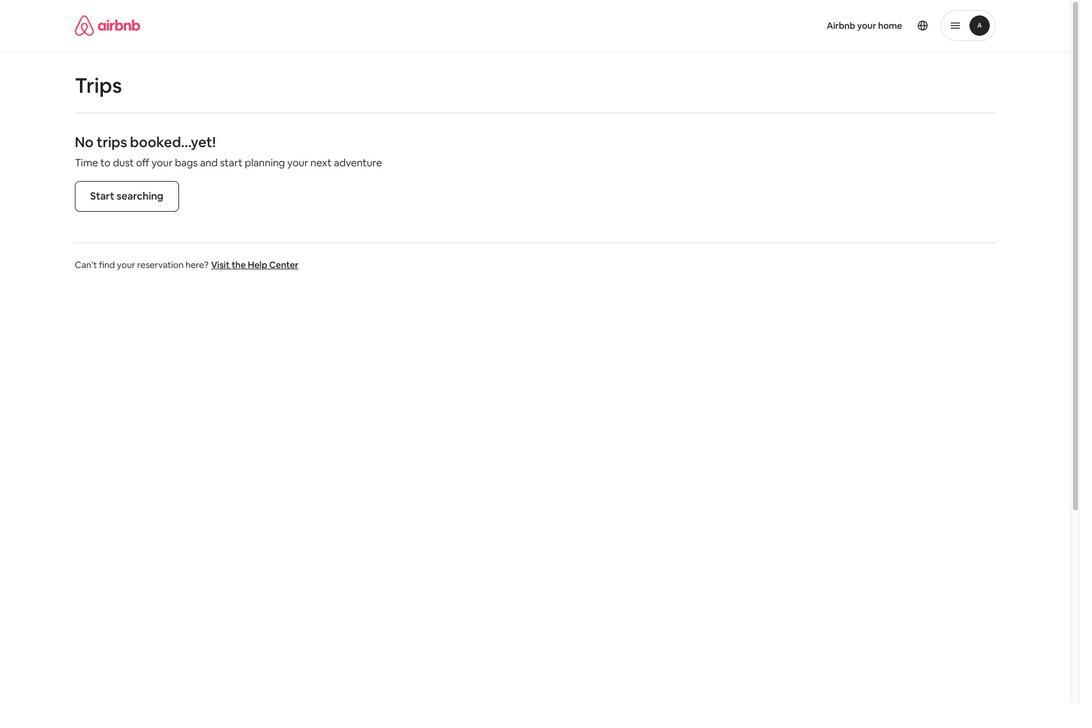 Task type: vqa. For each thing, say whether or not it's contained in the screenshot.
balcony at bottom
no



Task type: describe. For each thing, give the bounding box(es) containing it.
home
[[878, 20, 903, 31]]

next adventure
[[311, 156, 382, 170]]

your right planning
[[287, 156, 308, 170]]

airbnb your home link
[[819, 12, 910, 39]]

your inside profile element
[[858, 20, 877, 31]]

off
[[136, 156, 149, 170]]

visit the help center link
[[211, 259, 299, 271]]

trips
[[97, 133, 127, 151]]

no
[[75, 133, 94, 151]]

reservation here?
[[137, 259, 209, 271]]

bags
[[175, 156, 198, 170]]

help center
[[248, 259, 299, 271]]

can't find your reservation here? visit the help center
[[75, 259, 299, 271]]

start searching link
[[75, 181, 179, 212]]

start
[[90, 189, 114, 203]]

your right find on the left top of page
[[117, 259, 135, 271]]

airbnb your home
[[827, 20, 903, 31]]



Task type: locate. For each thing, give the bounding box(es) containing it.
your left home
[[858, 20, 877, 31]]

the
[[232, 259, 246, 271]]

profile element
[[551, 0, 996, 51]]

to
[[100, 156, 111, 170]]

no trips booked...yet! time to dust off your bags and start planning your next adventure
[[75, 133, 382, 170]]

planning
[[245, 156, 285, 170]]

booked...yet!
[[130, 133, 216, 151]]

airbnb
[[827, 20, 856, 31]]

your right off
[[152, 156, 173, 170]]

visit
[[211, 259, 230, 271]]

start searching
[[90, 189, 164, 203]]

time
[[75, 156, 98, 170]]

can't
[[75, 259, 97, 271]]

trips
[[75, 72, 122, 99]]

your
[[858, 20, 877, 31], [152, 156, 173, 170], [287, 156, 308, 170], [117, 259, 135, 271]]

start
[[220, 156, 243, 170]]

searching
[[117, 189, 164, 203]]

find
[[99, 259, 115, 271]]

and
[[200, 156, 218, 170]]

dust
[[113, 156, 134, 170]]



